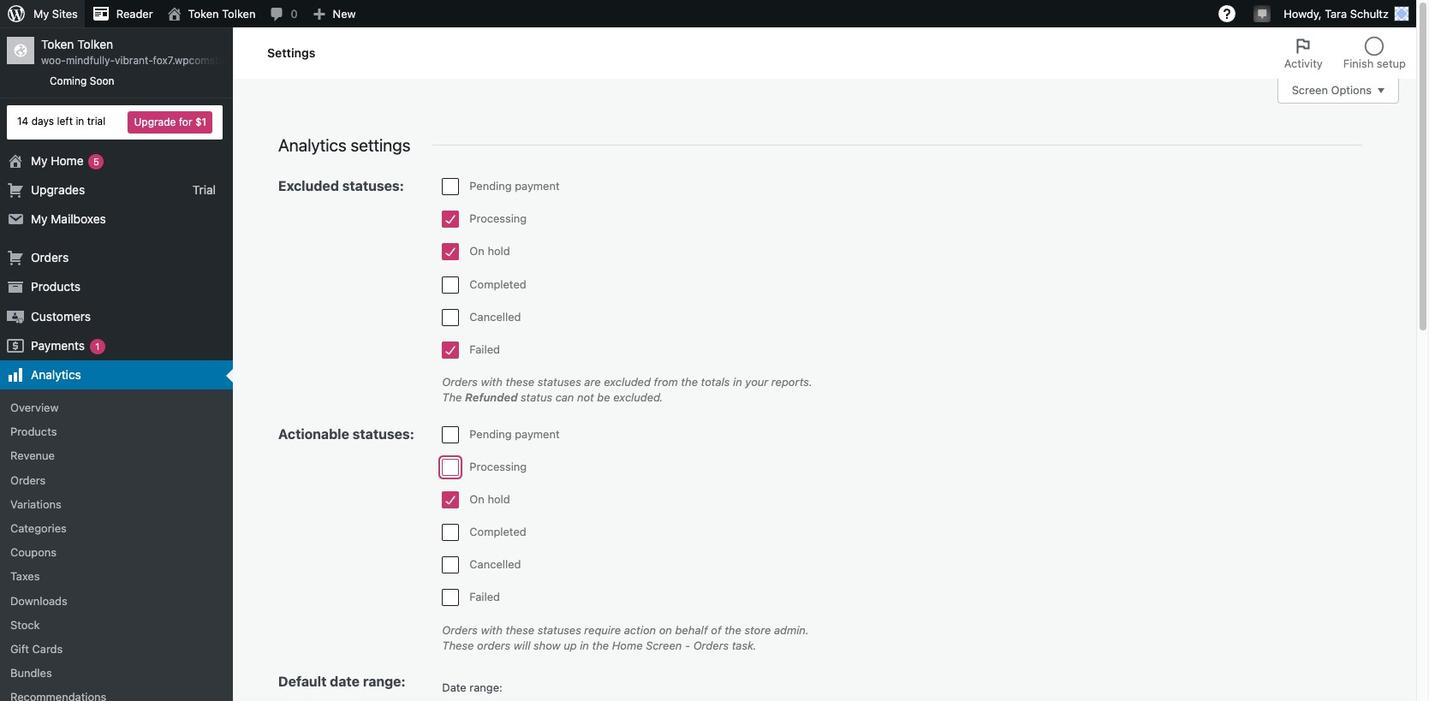 Task type: vqa. For each thing, say whether or not it's contained in the screenshot.
On hold checkbox
yes



Task type: locate. For each thing, give the bounding box(es) containing it.
2 on from the top
[[470, 492, 485, 506]]

0 horizontal spatial token
[[41, 37, 74, 51]]

hold
[[488, 244, 510, 258], [488, 492, 510, 506]]

hold inside the actionable statuses: 'element'
[[488, 492, 510, 506]]

2 failed from the top
[[470, 590, 500, 604]]

default date range: date range :
[[278, 674, 502, 694]]

Completed checkbox
[[442, 276, 459, 293], [442, 524, 459, 541]]

cancelled right cancelled option
[[470, 558, 521, 571]]

0 vertical spatial statuses:
[[342, 178, 404, 194]]

0 horizontal spatial analytics
[[31, 367, 81, 382]]

1 vertical spatial in
[[733, 375, 742, 389]]

failed checkbox down cancelled checkbox
[[442, 342, 459, 359]]

0 vertical spatial pending
[[470, 179, 512, 193]]

1 cancelled from the top
[[470, 310, 521, 323]]

activity
[[1284, 57, 1323, 70]]

On hold checkbox
[[442, 491, 459, 509]]

1 pending payment checkbox from the top
[[442, 178, 459, 195]]

1 vertical spatial pending
[[470, 427, 512, 441]]

1 vertical spatial pending payment
[[470, 427, 560, 441]]

failed
[[470, 342, 500, 356], [470, 590, 500, 604]]

cards
[[32, 642, 63, 656]]

0 vertical spatial completed
[[470, 277, 526, 291]]

bundles link
[[0, 661, 233, 685]]

upgrades
[[31, 182, 85, 197]]

1 horizontal spatial analytics
[[278, 135, 347, 155]]

orders up these
[[442, 623, 478, 637]]

tab list
[[1274, 27, 1416, 79]]

0 vertical spatial on
[[470, 244, 485, 258]]

2 payment from the top
[[515, 427, 560, 441]]

1 completed checkbox from the top
[[442, 276, 459, 293]]

2 pending payment checkbox from the top
[[442, 426, 459, 443]]

tolken for token tolken woo-mindfully-vibrant-fox7.wpcomstaging.com coming soon
[[77, 37, 113, 51]]

pending inside excluded statuses: element
[[470, 179, 512, 193]]

orders down my mailboxes
[[31, 250, 69, 265]]

the down require
[[592, 639, 609, 652]]

1 vertical spatial the
[[725, 623, 741, 637]]

1 vertical spatial tolken
[[77, 37, 113, 51]]

1
[[95, 341, 100, 352]]

1 horizontal spatial in
[[580, 639, 589, 652]]

processing checkbox up on hold checkbox
[[442, 459, 459, 476]]

of
[[711, 623, 722, 637]]

my down upgrades
[[31, 211, 48, 226]]

2 pending from the top
[[470, 427, 512, 441]]

the right from
[[681, 375, 698, 389]]

1 vertical spatial statuses
[[538, 623, 581, 637]]

these inside orders with these statuses require action on behalf of the store admin. these orders will show up in the home screen - orders task.
[[506, 623, 534, 637]]

0 vertical spatial analytics
[[278, 135, 347, 155]]

analytics up excluded
[[278, 135, 347, 155]]

pending payment for excluded statuses:
[[470, 179, 560, 193]]

screen options
[[1292, 83, 1372, 97]]

with inside orders with these statuses require action on behalf of the store admin. these orders will show up in the home screen - orders task.
[[481, 623, 503, 637]]

in inside main menu navigation
[[76, 115, 84, 128]]

2 failed checkbox from the top
[[442, 590, 459, 607]]

tolken inside toolbar navigation
[[222, 7, 256, 21]]

these up will
[[506, 623, 534, 637]]

payment inside the actionable statuses: 'element'
[[515, 427, 560, 441]]

0 vertical spatial screen
[[1292, 83, 1328, 97]]

customers
[[31, 309, 91, 323]]

processing checkbox for excluded statuses:
[[442, 211, 459, 228]]

the
[[442, 391, 462, 404]]

0 vertical spatial failed checkbox
[[442, 342, 459, 359]]

1 horizontal spatial token
[[188, 7, 219, 21]]

analytics
[[278, 135, 347, 155], [31, 367, 81, 382]]

with inside orders with these statuses are excluded from the totals in your reports. the
[[481, 375, 503, 389]]

howdy,
[[1284, 7, 1322, 21]]

will
[[514, 639, 530, 652]]

upgrade
[[134, 115, 176, 128]]

with
[[481, 375, 503, 389], [481, 623, 503, 637]]

tolken for token tolken
[[222, 7, 256, 21]]

payment for excluded statuses:
[[515, 179, 560, 193]]

hold for excluded statuses:
[[488, 244, 510, 258]]

refunded
[[465, 391, 518, 404]]

1 vertical spatial statuses:
[[353, 426, 414, 441]]

0 vertical spatial products link
[[0, 273, 233, 302]]

these inside orders with these statuses are excluded from the totals in your reports. the
[[506, 375, 534, 389]]

pending payment inside the actionable statuses: 'element'
[[470, 427, 560, 441]]

analytics inside analytics link
[[31, 367, 81, 382]]

upgrade for $1
[[134, 115, 206, 128]]

0 vertical spatial the
[[681, 375, 698, 389]]

2 horizontal spatial the
[[725, 623, 741, 637]]

schultz
[[1350, 7, 1389, 21]]

store
[[745, 623, 771, 637]]

statuses inside orders with these statuses are excluded from the totals in your reports. the
[[538, 375, 581, 389]]

pending inside the actionable statuses: 'element'
[[470, 427, 512, 441]]

reports.
[[771, 375, 812, 389]]

on right on hold checkbox
[[470, 492, 485, 506]]

failed up refunded
[[470, 342, 500, 356]]

0 vertical spatial tolken
[[222, 7, 256, 21]]

0 vertical spatial with
[[481, 375, 503, 389]]

processing
[[470, 212, 527, 225], [470, 460, 527, 473]]

orders link
[[0, 243, 233, 273], [0, 468, 233, 492]]

Processing checkbox
[[442, 211, 459, 228], [442, 459, 459, 476]]

hold inside excluded statuses: element
[[488, 244, 510, 258]]

0 horizontal spatial screen
[[646, 639, 682, 652]]

1 vertical spatial payment
[[515, 427, 560, 441]]

2 completed from the top
[[470, 525, 526, 539]]

upgrade for $1 button
[[128, 111, 212, 133]]

failed inside the actionable statuses: 'element'
[[470, 590, 500, 604]]

tolken
[[222, 7, 256, 21], [77, 37, 113, 51]]

on hold
[[470, 244, 510, 258], [470, 492, 510, 506]]

2 vertical spatial my
[[31, 211, 48, 226]]

1 hold from the top
[[488, 244, 510, 258]]

1 vertical spatial my
[[31, 153, 48, 167]]

1 these from the top
[[506, 375, 534, 389]]

are
[[584, 375, 601, 389]]

date
[[330, 674, 360, 689]]

screen
[[1292, 83, 1328, 97], [646, 639, 682, 652]]

payment for actionable statuses:
[[515, 427, 560, 441]]

1 vertical spatial processing checkbox
[[442, 459, 459, 476]]

1 vertical spatial with
[[481, 623, 503, 637]]

my inside my mailboxes link
[[31, 211, 48, 226]]

statuses: right actionable
[[353, 426, 414, 441]]

2 on hold from the top
[[470, 492, 510, 506]]

tolken left 0 link
[[222, 7, 256, 21]]

orders down of
[[693, 639, 729, 652]]

processing checkbox up on hold option
[[442, 211, 459, 228]]

pending for actionable statuses:
[[470, 427, 512, 441]]

1 pending from the top
[[470, 179, 512, 193]]

orders down revenue
[[10, 473, 46, 487]]

1 payment from the top
[[515, 179, 560, 193]]

tolken up mindfully-
[[77, 37, 113, 51]]

home down action
[[612, 639, 643, 652]]

1 on hold from the top
[[470, 244, 510, 258]]

on inside excluded statuses: element
[[470, 244, 485, 258]]

1 horizontal spatial screen
[[1292, 83, 1328, 97]]

1 processing checkbox from the top
[[442, 211, 459, 228]]

1 completed from the top
[[470, 277, 526, 291]]

pending payment checkbox for excluded statuses:
[[442, 178, 459, 195]]

1 vertical spatial hold
[[488, 492, 510, 506]]

main menu navigation
[[0, 27, 269, 701]]

1 failed checkbox from the top
[[442, 342, 459, 359]]

reader link
[[85, 0, 160, 27]]

0 horizontal spatial in
[[76, 115, 84, 128]]

processing inside the actionable statuses: 'element'
[[470, 460, 527, 473]]

products up the "customers"
[[31, 279, 81, 294]]

0 vertical spatial in
[[76, 115, 84, 128]]

completed checkbox for excluded statuses:
[[442, 276, 459, 293]]

cancelled for excluded statuses:
[[470, 310, 521, 323]]

2 cancelled from the top
[[470, 558, 521, 571]]

settings
[[267, 45, 315, 60]]

cancelled inside excluded statuses: element
[[470, 310, 521, 323]]

1 vertical spatial home
[[612, 639, 643, 652]]

0 horizontal spatial tolken
[[77, 37, 113, 51]]

in right up
[[580, 639, 589, 652]]

1 vertical spatial failed checkbox
[[442, 590, 459, 607]]

statuses: down settings
[[342, 178, 404, 194]]

1 vertical spatial completed
[[470, 525, 526, 539]]

completed
[[470, 277, 526, 291], [470, 525, 526, 539]]

my for my home 5
[[31, 153, 48, 167]]

products down the overview
[[10, 425, 57, 439]]

hold right on hold option
[[488, 244, 510, 258]]

home
[[51, 153, 84, 167], [612, 639, 643, 652]]

1 on from the top
[[470, 244, 485, 258]]

1 with from the top
[[481, 375, 503, 389]]

my left sites
[[33, 7, 49, 21]]

2 horizontal spatial in
[[733, 375, 742, 389]]

2 statuses from the top
[[538, 623, 581, 637]]

payment
[[515, 179, 560, 193], [515, 427, 560, 441]]

in right left
[[76, 115, 84, 128]]

1 horizontal spatial home
[[612, 639, 643, 652]]

on inside 'element'
[[470, 492, 485, 506]]

2 completed checkbox from the top
[[442, 524, 459, 541]]

with up refunded
[[481, 375, 503, 389]]

Pending payment checkbox
[[442, 178, 459, 195], [442, 426, 459, 443]]

mindfully-
[[66, 54, 115, 67]]

completed checkbox down on hold checkbox
[[442, 524, 459, 541]]

home left 5
[[51, 153, 84, 167]]

0 horizontal spatial the
[[592, 639, 609, 652]]

hold right on hold checkbox
[[488, 492, 510, 506]]

1 vertical spatial pending payment checkbox
[[442, 426, 459, 443]]

date
[[442, 681, 466, 694]]

pending payment inside excluded statuses: element
[[470, 179, 560, 193]]

products link up 1
[[0, 273, 233, 302]]

range:
[[363, 674, 406, 689]]

2 vertical spatial in
[[580, 639, 589, 652]]

1 vertical spatial failed
[[470, 590, 500, 604]]

0 vertical spatial processing checkbox
[[442, 211, 459, 228]]

0 vertical spatial cancelled
[[470, 310, 521, 323]]

action
[[624, 623, 656, 637]]

2 hold from the top
[[488, 492, 510, 506]]

orders link up categories link
[[0, 468, 233, 492]]

1 statuses from the top
[[538, 375, 581, 389]]

these
[[506, 375, 534, 389], [506, 623, 534, 637]]

with for actionable statuses:
[[481, 623, 503, 637]]

0
[[291, 7, 298, 21]]

completed inside the actionable statuses: 'element'
[[470, 525, 526, 539]]

pending payment checkbox for actionable statuses:
[[442, 426, 459, 443]]

failed for actionable statuses:
[[470, 590, 500, 604]]

Failed checkbox
[[442, 342, 459, 359], [442, 590, 459, 607]]

0 vertical spatial orders link
[[0, 243, 233, 273]]

these up 'status'
[[506, 375, 534, 389]]

0 vertical spatial pending payment checkbox
[[442, 178, 459, 195]]

0 vertical spatial failed
[[470, 342, 500, 356]]

trial
[[193, 182, 216, 197]]

cancelled inside the actionable statuses: 'element'
[[470, 558, 521, 571]]

0 vertical spatial on hold
[[470, 244, 510, 258]]

screen down on
[[646, 639, 682, 652]]

2 pending payment from the top
[[470, 427, 560, 441]]

1 processing from the top
[[470, 212, 527, 225]]

home inside main menu navigation
[[51, 153, 84, 167]]

failed up orders on the bottom left of page
[[470, 590, 500, 604]]

processing inside excluded statuses: element
[[470, 212, 527, 225]]

analytics for analytics settings
[[278, 135, 347, 155]]

token up 'woo-'
[[41, 37, 74, 51]]

token inside token tolken woo-mindfully-vibrant-fox7.wpcomstaging.com coming soon
[[41, 37, 74, 51]]

statuses for excluded statuses:
[[538, 375, 581, 389]]

the right of
[[725, 623, 741, 637]]

in left your
[[733, 375, 742, 389]]

days
[[31, 115, 54, 128]]

analytics down "payments"
[[31, 367, 81, 382]]

finish
[[1343, 57, 1374, 70]]

stock link
[[0, 613, 233, 637]]

1 vertical spatial screen
[[646, 639, 682, 652]]

0 vertical spatial completed checkbox
[[442, 276, 459, 293]]

payment inside excluded statuses: element
[[515, 179, 560, 193]]

2 processing checkbox from the top
[[442, 459, 459, 476]]

1 vertical spatial on hold
[[470, 492, 510, 506]]

token for token tolken
[[188, 7, 219, 21]]

on hold inside the actionable statuses: 'element'
[[470, 492, 510, 506]]

actionable
[[278, 426, 349, 441]]

completed checkbox down on hold option
[[442, 276, 459, 293]]

orders up the the
[[442, 375, 478, 389]]

1 vertical spatial these
[[506, 623, 534, 637]]

1 vertical spatial orders link
[[0, 468, 233, 492]]

1 vertical spatial processing
[[470, 460, 527, 473]]

cancelled
[[470, 310, 521, 323], [470, 558, 521, 571]]

products link down analytics link
[[0, 420, 233, 444]]

statuses up refunded status can not be excluded.
[[538, 375, 581, 389]]

my mailboxes
[[31, 211, 106, 226]]

these
[[442, 639, 474, 652]]

0 vertical spatial products
[[31, 279, 81, 294]]

orders
[[31, 250, 69, 265], [442, 375, 478, 389], [10, 473, 46, 487], [442, 623, 478, 637], [693, 639, 729, 652]]

on right on hold option
[[470, 244, 485, 258]]

1 vertical spatial cancelled
[[470, 558, 521, 571]]

token for token tolken woo-mindfully-vibrant-fox7.wpcomstaging.com coming soon
[[41, 37, 74, 51]]

token inside toolbar navigation
[[188, 7, 219, 21]]

0 vertical spatial hold
[[488, 244, 510, 258]]

finish setup
[[1343, 57, 1406, 70]]

my sites
[[33, 7, 78, 21]]

in
[[76, 115, 84, 128], [733, 375, 742, 389], [580, 639, 589, 652]]

products
[[31, 279, 81, 294], [10, 425, 57, 439]]

1 horizontal spatial tolken
[[222, 7, 256, 21]]

failed inside excluded statuses: element
[[470, 342, 500, 356]]

statuses inside orders with these statuses require action on behalf of the store admin. these orders will show up in the home screen - orders task.
[[538, 623, 581, 637]]

0 vertical spatial statuses
[[538, 375, 581, 389]]

1 pending payment from the top
[[470, 179, 560, 193]]

orders inside orders with these statuses are excluded from the totals in your reports. the
[[442, 375, 478, 389]]

1 vertical spatial analytics
[[31, 367, 81, 382]]

2 processing from the top
[[470, 460, 527, 473]]

failed checkbox for actionable statuses:
[[442, 590, 459, 607]]

my mailboxes link
[[0, 205, 233, 234]]

0 vertical spatial token
[[188, 7, 219, 21]]

orders link down my mailboxes link
[[0, 243, 233, 273]]

0 vertical spatial payment
[[515, 179, 560, 193]]

my inside my sites 'link'
[[33, 7, 49, 21]]

1 horizontal spatial the
[[681, 375, 698, 389]]

tab list containing activity
[[1274, 27, 1416, 79]]

fox7.wpcomstaging.com
[[153, 54, 269, 67]]

pending payment
[[470, 179, 560, 193], [470, 427, 560, 441]]

failed checkbox down cancelled option
[[442, 590, 459, 607]]

0 vertical spatial these
[[506, 375, 534, 389]]

statuses up up
[[538, 623, 581, 637]]

on hold inside excluded statuses: element
[[470, 244, 510, 258]]

on
[[470, 244, 485, 258], [470, 492, 485, 506]]

0 horizontal spatial home
[[51, 153, 84, 167]]

pending payment checkbox up on hold option
[[442, 178, 459, 195]]

0 vertical spatial processing
[[470, 212, 527, 225]]

1 products link from the top
[[0, 273, 233, 302]]

your
[[745, 375, 768, 389]]

-
[[685, 639, 690, 652]]

pending payment checkbox down the the
[[442, 426, 459, 443]]

completed for excluded statuses:
[[470, 277, 526, 291]]

cancelled right cancelled checkbox
[[470, 310, 521, 323]]

on hold right on hold option
[[470, 244, 510, 258]]

coupons
[[10, 546, 57, 559]]

0 vertical spatial pending payment
[[470, 179, 560, 193]]

completed inside excluded statuses: element
[[470, 277, 526, 291]]

1 vertical spatial products link
[[0, 420, 233, 444]]

with up orders on the bottom left of page
[[481, 623, 503, 637]]

2 with from the top
[[481, 623, 503, 637]]

1 vertical spatial token
[[41, 37, 74, 51]]

0 vertical spatial my
[[33, 7, 49, 21]]

orders with these statuses require action on behalf of the store admin. these orders will show up in the home screen - orders task.
[[442, 623, 809, 652]]

2 these from the top
[[506, 623, 534, 637]]

token up "fox7.wpcomstaging.com"
[[188, 7, 219, 21]]

on hold for actionable statuses:
[[470, 492, 510, 506]]

my up upgrades
[[31, 153, 48, 167]]

1 vertical spatial completed checkbox
[[442, 524, 459, 541]]

0 vertical spatial home
[[51, 153, 84, 167]]

1 vertical spatial on
[[470, 492, 485, 506]]

screen down activity
[[1292, 83, 1328, 97]]

totals
[[701, 375, 730, 389]]

with for excluded statuses:
[[481, 375, 503, 389]]

on hold right on hold checkbox
[[470, 492, 510, 506]]

1 failed from the top
[[470, 342, 500, 356]]

tolken inside token tolken woo-mindfully-vibrant-fox7.wpcomstaging.com coming soon
[[77, 37, 113, 51]]



Task type: describe. For each thing, give the bounding box(es) containing it.
pending payment for actionable statuses:
[[470, 427, 560, 441]]

require
[[584, 623, 621, 637]]

reader
[[116, 7, 153, 21]]

the inside orders with these statuses are excluded from the totals in your reports. the
[[681, 375, 698, 389]]

finish setup button
[[1333, 27, 1416, 79]]

activity button
[[1274, 27, 1333, 79]]

orders with these statuses are excluded from the totals in your reports. the
[[442, 375, 812, 404]]

analytics for analytics
[[31, 367, 81, 382]]

screen options button
[[1277, 78, 1399, 104]]

Cancelled checkbox
[[442, 557, 459, 574]]

show
[[533, 639, 561, 652]]

notification image
[[1256, 6, 1269, 20]]

screen inside dropdown button
[[1292, 83, 1328, 97]]

these for excluded statuses:
[[506, 375, 534, 389]]

cancelled for actionable statuses:
[[470, 558, 521, 571]]

2 orders link from the top
[[0, 468, 233, 492]]

completed for actionable statuses:
[[470, 525, 526, 539]]

admin.
[[774, 623, 809, 637]]

default
[[278, 674, 327, 689]]

excluded statuses: element
[[442, 178, 825, 374]]

screen inside orders with these statuses require action on behalf of the store admin. these orders will show up in the home screen - orders task.
[[646, 639, 682, 652]]

on for actionable statuses:
[[470, 492, 485, 506]]

my for my mailboxes
[[31, 211, 48, 226]]

payments 1
[[31, 338, 100, 353]]

categories link
[[0, 516, 233, 540]]

my home 5
[[31, 153, 99, 167]]

trial
[[87, 115, 106, 128]]

behalf
[[675, 623, 708, 637]]

token tolken link
[[160, 0, 262, 27]]

howdy, tara schultz
[[1284, 7, 1389, 21]]

hold for actionable statuses:
[[488, 492, 510, 506]]

be
[[597, 391, 610, 404]]

categories
[[10, 521, 67, 535]]

excluded.
[[613, 391, 663, 404]]

for
[[179, 115, 192, 128]]

0 link
[[262, 0, 305, 27]]

on hold for excluded statuses:
[[470, 244, 510, 258]]

actionable statuses:
[[278, 426, 414, 441]]

actionable statuses: element
[[442, 426, 825, 622]]

14 days left in trial
[[17, 115, 106, 128]]

gift cards
[[10, 642, 63, 656]]

:
[[499, 681, 502, 694]]

payments
[[31, 338, 85, 353]]

status
[[521, 391, 552, 404]]

failed for excluded statuses:
[[470, 342, 500, 356]]

soon
[[90, 74, 114, 87]]

mailboxes
[[51, 211, 106, 226]]

customers link
[[0, 302, 233, 331]]

up
[[564, 639, 577, 652]]

gift
[[10, 642, 29, 656]]

statuses: for excluded statuses:
[[342, 178, 404, 194]]

stock
[[10, 618, 40, 632]]

these for actionable statuses:
[[506, 623, 534, 637]]

revenue
[[10, 449, 55, 463]]

toolbar navigation
[[0, 0, 1416, 31]]

pending for excluded statuses:
[[470, 179, 512, 193]]

bundles
[[10, 666, 52, 680]]

processing checkbox for actionable statuses:
[[442, 459, 459, 476]]

refunded status can not be excluded.
[[465, 391, 663, 404]]

can
[[555, 391, 574, 404]]

new link
[[305, 0, 363, 27]]

1 vertical spatial products
[[10, 425, 57, 439]]

from
[[654, 375, 678, 389]]

completed checkbox for actionable statuses:
[[442, 524, 459, 541]]

orders
[[477, 639, 511, 652]]

range
[[470, 681, 499, 694]]

coming
[[50, 74, 87, 87]]

variations
[[10, 497, 62, 511]]

settings
[[351, 135, 411, 155]]

on
[[659, 623, 672, 637]]

tara
[[1325, 7, 1347, 21]]

not
[[577, 391, 594, 404]]

taxes
[[10, 570, 40, 583]]

variations link
[[0, 492, 233, 516]]

analytics link
[[0, 360, 233, 390]]

analytics settings
[[278, 135, 411, 155]]

home inside orders with these statuses require action on behalf of the store admin. these orders will show up in the home screen - orders task.
[[612, 639, 643, 652]]

1 orders link from the top
[[0, 243, 233, 273]]

downloads link
[[0, 589, 233, 613]]

excluded statuses:
[[278, 178, 404, 194]]

gift cards link
[[0, 637, 233, 661]]

vibrant-
[[115, 54, 153, 67]]

my for my sites
[[33, 7, 49, 21]]

sites
[[52, 7, 78, 21]]

in inside orders with these statuses are excluded from the totals in your reports. the
[[733, 375, 742, 389]]

2 vertical spatial the
[[592, 639, 609, 652]]

in inside orders with these statuses require action on behalf of the store admin. these orders will show up in the home screen - orders task.
[[580, 639, 589, 652]]

On hold checkbox
[[442, 244, 459, 261]]

token tolken woo-mindfully-vibrant-fox7.wpcomstaging.com coming soon
[[41, 37, 269, 87]]

overview link
[[0, 396, 233, 420]]

statuses: for actionable statuses:
[[353, 426, 414, 441]]

2 products link from the top
[[0, 420, 233, 444]]

setup
[[1377, 57, 1406, 70]]

my sites link
[[0, 0, 85, 27]]

Cancelled checkbox
[[442, 309, 459, 326]]

downloads
[[10, 594, 67, 608]]

failed checkbox for excluded statuses:
[[442, 342, 459, 359]]

coupons link
[[0, 540, 233, 565]]

task.
[[732, 639, 757, 652]]

processing for excluded statuses:
[[470, 212, 527, 225]]

taxes link
[[0, 565, 233, 589]]

left
[[57, 115, 73, 128]]

token tolken
[[188, 7, 256, 21]]

woo-
[[41, 54, 66, 67]]

statuses for actionable statuses:
[[538, 623, 581, 637]]

processing for actionable statuses:
[[470, 460, 527, 473]]

on for excluded statuses:
[[470, 244, 485, 258]]

5
[[93, 155, 99, 167]]



